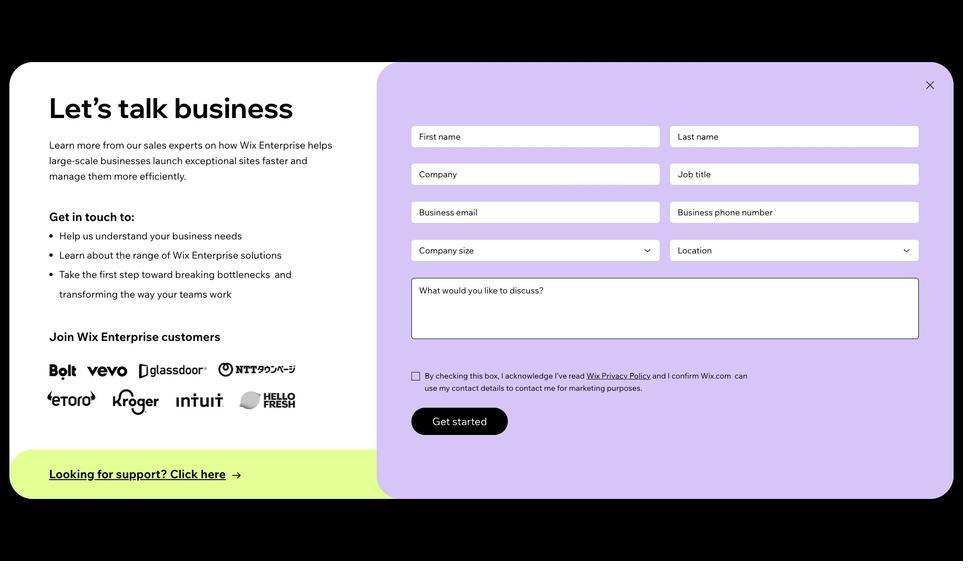 Task type: vqa. For each thing, say whether or not it's contained in the screenshot.
with
no



Task type: describe. For each thing, give the bounding box(es) containing it.
and inside learn more from our sales experts on how wix enterprise helps large-scale businesses launch exceptional sites faster and manage them more efficiently.
[[290, 154, 308, 166]]

in
[[72, 209, 82, 224]]

businesses
[[100, 154, 151, 166]]

wix right 'join'
[[77, 329, 98, 344]]

What would you like to discuss? text field
[[412, 278, 919, 339]]

sales
[[144, 139, 167, 151]]

range
[[133, 249, 159, 261]]

looking
[[49, 466, 95, 481]]

take
[[59, 268, 80, 280]]

1 contact from the left
[[452, 383, 479, 393]]

them
[[88, 170, 112, 182]]

support?
[[116, 466, 167, 481]]

my
[[439, 383, 450, 393]]

first
[[99, 268, 117, 280]]

looking for support? click here →
[[49, 466, 242, 481]]

bottlenecks
[[217, 268, 270, 280]]

our
[[126, 139, 142, 151]]

2 contact from the left
[[515, 383, 542, 393]]

me
[[544, 383, 555, 393]]

wix right the of
[[173, 249, 189, 261]]

marketing
[[569, 383, 605, 393]]

policy
[[629, 371, 651, 380]]

how
[[219, 139, 238, 151]]

purposes.
[[607, 383, 642, 393]]

confirm
[[672, 371, 699, 380]]

get for get started
[[432, 415, 450, 428]]

way
[[137, 288, 155, 300]]

transforming
[[59, 288, 118, 300]]

talk
[[118, 90, 169, 125]]

and i confirm wix.com  can use my contact details to contact me for marketing purposes.
[[425, 371, 748, 393]]

learn for learn about the range of wix enterprise solutions
[[59, 249, 85, 261]]

acknowledge
[[505, 371, 553, 380]]

and inside and i confirm wix.com  can use my contact details to contact me for marketing purposes.
[[652, 371, 666, 380]]

privacy
[[602, 371, 628, 380]]

details
[[481, 383, 504, 393]]

get started
[[432, 415, 487, 428]]

teams
[[179, 288, 207, 300]]

1 vertical spatial the
[[82, 268, 97, 280]]

join
[[49, 329, 74, 344]]

0 vertical spatial more
[[77, 139, 101, 151]]

wix privacy policy link
[[587, 371, 651, 380]]

on
[[205, 139, 216, 151]]

experts
[[169, 139, 203, 151]]

scale
[[75, 154, 98, 166]]

looking for support? click here link
[[49, 466, 226, 481]]

First name text field
[[412, 126, 660, 147]]

this
[[470, 371, 483, 380]]

needs
[[214, 229, 242, 242]]

get started button
[[412, 408, 508, 435]]

join wix enterprise customers
[[49, 329, 220, 344]]

i inside and i confirm wix.com  can use my contact details to contact me for marketing purposes.
[[668, 371, 670, 380]]

by checking this box, i acknowledge i've read wix privacy policy
[[425, 371, 651, 380]]

exceptional
[[185, 154, 237, 166]]



Task type: locate. For each thing, give the bounding box(es) containing it.
use
[[425, 383, 437, 393]]

learn about the range of wix enterprise solutions
[[59, 249, 282, 261]]

of
[[161, 249, 170, 261]]

get in touch to:
[[49, 209, 135, 224]]

faster
[[262, 154, 288, 166]]

the
[[116, 249, 131, 261], [82, 268, 97, 280], [120, 288, 135, 300]]

enterprise down needs
[[192, 249, 238, 261]]

i right box, on the right bottom of the page
[[501, 371, 503, 380]]

here
[[201, 466, 226, 481]]

learn for learn more from our sales experts on how wix enterprise helps large-scale businesses launch exceptional sites faster and manage them more efficiently.
[[49, 139, 75, 151]]

→
[[231, 466, 242, 481]]

more up scale
[[77, 139, 101, 151]]

1 vertical spatial business
[[172, 229, 212, 242]]

learn inside learn more from our sales experts on how wix enterprise helps large-scale businesses launch exceptional sites faster and manage them more efficiently.
[[49, 139, 75, 151]]

customers
[[161, 329, 220, 344]]

learn up large-
[[49, 139, 75, 151]]

Company text field
[[412, 164, 660, 185]]

0 vertical spatial get
[[49, 209, 69, 224]]

2 vertical spatial the
[[120, 288, 135, 300]]

0 vertical spatial your
[[150, 229, 170, 242]]

2 horizontal spatial enterprise
[[259, 139, 306, 151]]

launch
[[153, 154, 183, 166]]

for inside and i confirm wix.com  can use my contact details to contact me for marketing purposes.
[[557, 383, 567, 393]]

2 vertical spatial enterprise
[[101, 329, 159, 344]]

business
[[174, 90, 293, 125], [172, 229, 212, 242]]

more
[[77, 139, 101, 151], [114, 170, 138, 182]]

help us understand your business needs
[[59, 229, 242, 242]]

0 vertical spatial enterprise
[[259, 139, 306, 151]]

by
[[425, 371, 434, 380]]

us
[[83, 229, 93, 242]]

Business email email field
[[412, 202, 660, 223]]

1 horizontal spatial enterprise
[[192, 249, 238, 261]]

i left 'confirm'
[[668, 371, 670, 380]]

efficiently.
[[140, 170, 186, 182]]

your
[[150, 229, 170, 242], [157, 288, 177, 300]]

0 horizontal spatial i
[[501, 371, 503, 380]]

0 vertical spatial for
[[557, 383, 567, 393]]

checking
[[436, 371, 468, 380]]

1 horizontal spatial more
[[114, 170, 138, 182]]

solutions
[[241, 249, 282, 261]]

0 horizontal spatial contact
[[452, 383, 479, 393]]

i've
[[555, 371, 567, 380]]

and
[[290, 154, 308, 166], [652, 371, 666, 380]]

and right faster
[[290, 154, 308, 166]]

box,
[[485, 371, 500, 380]]

sites
[[239, 154, 260, 166]]

wix up sites
[[240, 139, 257, 151]]

your right "way"
[[157, 288, 177, 300]]

0 horizontal spatial get
[[49, 209, 69, 224]]

more down businesses on the left top of page
[[114, 170, 138, 182]]

touch
[[85, 209, 117, 224]]

the left first
[[82, 268, 97, 280]]

can
[[735, 371, 748, 380]]

about
[[87, 249, 114, 261]]

→ link
[[226, 466, 242, 481]]

0 vertical spatial and
[[290, 154, 308, 166]]

let's
[[49, 90, 112, 125]]

manage
[[49, 170, 86, 182]]

1 horizontal spatial and
[[652, 371, 666, 380]]

0 vertical spatial business
[[174, 90, 293, 125]]

1 vertical spatial enterprise
[[192, 249, 238, 261]]

0 horizontal spatial enterprise
[[101, 329, 159, 344]]

Last name text field
[[670, 126, 919, 147]]

business up how
[[174, 90, 293, 125]]

understand
[[95, 229, 148, 242]]

1 horizontal spatial get
[[432, 415, 450, 428]]

enterprise up faster
[[259, 139, 306, 151]]

click
[[170, 466, 198, 481]]

contact down "this"
[[452, 383, 479, 393]]

1 i from the left
[[501, 371, 503, 380]]

enterprise down "way"
[[101, 329, 159, 344]]

started
[[452, 415, 487, 428]]

0 horizontal spatial more
[[77, 139, 101, 151]]

0 horizontal spatial for
[[97, 466, 113, 481]]

your inside take the first step toward breaking bottlenecks  and transforming the way your teams work
[[157, 288, 177, 300]]

1 horizontal spatial for
[[557, 383, 567, 393]]

the down understand
[[116, 249, 131, 261]]

work
[[210, 288, 232, 300]]

1 vertical spatial more
[[114, 170, 138, 182]]

for right the looking
[[97, 466, 113, 481]]

enterprise
[[259, 139, 306, 151], [192, 249, 238, 261], [101, 329, 159, 344]]

take the first step toward breaking bottlenecks  and transforming the way your teams work
[[59, 268, 292, 300]]

for
[[557, 383, 567, 393], [97, 466, 113, 481]]

step
[[119, 268, 139, 280]]

get
[[49, 209, 69, 224], [432, 415, 450, 428]]

0 vertical spatial learn
[[49, 139, 75, 151]]

1 horizontal spatial contact
[[515, 383, 542, 393]]

2 i from the left
[[668, 371, 670, 380]]

to:
[[120, 209, 135, 224]]

from
[[103, 139, 124, 151]]

learn down the help
[[59, 249, 85, 261]]

large-
[[49, 154, 75, 166]]

your up the of
[[150, 229, 170, 242]]

wix
[[240, 139, 257, 151], [173, 249, 189, 261], [77, 329, 98, 344], [587, 371, 600, 380]]

1 vertical spatial your
[[157, 288, 177, 300]]

read
[[569, 371, 585, 380]]

enterprise inside learn more from our sales experts on how wix enterprise helps large-scale businesses launch exceptional sites faster and manage them more efficiently.
[[259, 139, 306, 151]]

get left started
[[432, 415, 450, 428]]

1 vertical spatial and
[[652, 371, 666, 380]]

1 vertical spatial for
[[97, 466, 113, 481]]

help
[[59, 229, 81, 242]]

0 horizontal spatial and
[[290, 154, 308, 166]]

toward
[[142, 268, 173, 280]]

Business phone number telephone field
[[670, 202, 919, 223]]

wix inside learn more from our sales experts on how wix enterprise helps large-scale businesses launch exceptional sites faster and manage them more efficiently.
[[240, 139, 257, 151]]

1 vertical spatial get
[[432, 415, 450, 428]]

let's talk business
[[49, 90, 293, 125]]

get for get in touch to:
[[49, 209, 69, 224]]

business up learn about the range of wix enterprise solutions
[[172, 229, 212, 242]]

contact down acknowledge
[[515, 383, 542, 393]]

0 vertical spatial the
[[116, 249, 131, 261]]

contact
[[452, 383, 479, 393], [515, 383, 542, 393]]

to
[[506, 383, 513, 393]]

helps
[[308, 139, 332, 151]]

1 horizontal spatial i
[[668, 371, 670, 380]]

the left "way"
[[120, 288, 135, 300]]

wix up marketing
[[587, 371, 600, 380]]

Job title text field
[[670, 164, 919, 185]]

learn more from our sales experts on how wix enterprise helps large-scale businesses launch exceptional sites faster and manage them more efficiently.
[[49, 139, 332, 182]]

and right policy
[[652, 371, 666, 380]]

get left in
[[49, 209, 69, 224]]

for down i've
[[557, 383, 567, 393]]

learn
[[49, 139, 75, 151], [59, 249, 85, 261]]

get inside button
[[432, 415, 450, 428]]

breaking
[[175, 268, 215, 280]]

1 vertical spatial learn
[[59, 249, 85, 261]]

i
[[501, 371, 503, 380], [668, 371, 670, 380]]



